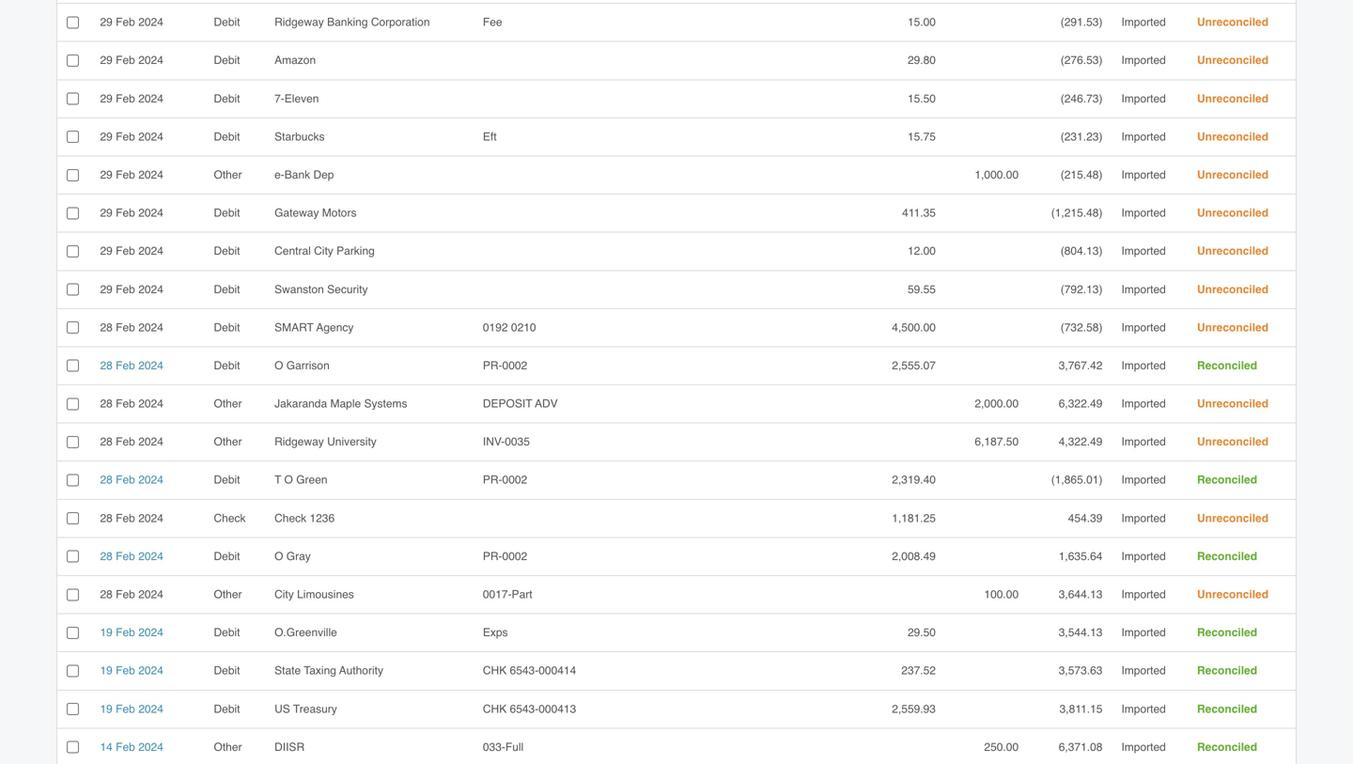 Task type: locate. For each thing, give the bounding box(es) containing it.
3 2024 from the top
[[138, 92, 163, 105]]

1 vertical spatial o
[[284, 474, 293, 487]]

imported right "3,767.42"
[[1122, 359, 1166, 372]]

unreconciled for (215.48)
[[1198, 168, 1269, 181]]

imported for (246.73)
[[1122, 92, 1166, 105]]

411.35
[[903, 206, 936, 220]]

0 vertical spatial 0002
[[502, 359, 528, 372]]

29 for ridgeway
[[100, 16, 113, 29]]

1 vertical spatial 0002
[[502, 474, 528, 487]]

8 29 from the top
[[100, 283, 113, 296]]

11 unreconciled from the top
[[1198, 435, 1269, 449]]

5 unreconciled from the top
[[1198, 168, 1269, 181]]

033-
[[483, 741, 506, 754]]

17 feb from the top
[[116, 626, 135, 639]]

imported right 6,322.49
[[1122, 397, 1166, 410]]

2 unreconciled from the top
[[1198, 54, 1269, 67]]

13 2024 from the top
[[138, 474, 163, 487]]

9 unreconciled from the top
[[1198, 321, 1269, 334]]

2 vertical spatial pr-0002
[[483, 550, 528, 563]]

2,008.49
[[892, 550, 936, 563]]

14 imported from the top
[[1122, 512, 1166, 525]]

treasury
[[293, 702, 337, 716]]

other for city
[[214, 588, 242, 601]]

(246.73)
[[1061, 92, 1103, 105]]

0002 down 0192 0210
[[502, 359, 528, 372]]

1 vertical spatial 19 feb 2024
[[100, 664, 163, 677]]

None checkbox
[[67, 93, 79, 105], [67, 131, 79, 143], [67, 169, 79, 181], [67, 207, 79, 219], [67, 283, 79, 296], [67, 398, 79, 410], [67, 627, 79, 639], [67, 93, 79, 105], [67, 131, 79, 143], [67, 169, 79, 181], [67, 207, 79, 219], [67, 283, 79, 296], [67, 398, 79, 410], [67, 627, 79, 639]]

1 debit from the top
[[214, 16, 240, 29]]

28 feb 2024 link
[[100, 359, 163, 372], [100, 474, 163, 487], [100, 550, 163, 563]]

1,000.00
[[975, 168, 1019, 181]]

unreconciled
[[1198, 16, 1269, 29], [1198, 54, 1269, 67], [1198, 92, 1269, 105], [1198, 130, 1269, 143], [1198, 168, 1269, 181], [1198, 206, 1269, 220], [1198, 245, 1269, 258], [1198, 283, 1269, 296], [1198, 321, 1269, 334], [1198, 397, 1269, 410], [1198, 435, 1269, 449], [1198, 512, 1269, 525], [1198, 588, 1269, 601]]

2024
[[138, 16, 163, 29], [138, 54, 163, 67], [138, 92, 163, 105], [138, 130, 163, 143], [138, 168, 163, 181], [138, 206, 163, 220], [138, 245, 163, 258], [138, 283, 163, 296], [138, 321, 163, 334], [138, 359, 163, 372], [138, 397, 163, 410], [138, 435, 163, 449], [138, 474, 163, 487], [138, 512, 163, 525], [138, 550, 163, 563], [138, 588, 163, 601], [138, 626, 163, 639], [138, 664, 163, 677], [138, 702, 163, 716], [138, 741, 163, 754]]

7-eleven
[[275, 92, 319, 105]]

2 vertical spatial 19 feb 2024 link
[[100, 702, 163, 716]]

1 ridgeway from the top
[[275, 16, 324, 29]]

2 vertical spatial 19 feb 2024
[[100, 702, 163, 716]]

2,559.93
[[892, 702, 936, 716]]

6543- for 000413
[[510, 702, 539, 716]]

1 vertical spatial 19 feb 2024 link
[[100, 664, 163, 677]]

1 28 feb 2024 link from the top
[[100, 359, 163, 372]]

8 29 feb 2024 from the top
[[100, 283, 163, 296]]

pr-0002 down the inv-0035
[[483, 474, 528, 487]]

None checkbox
[[67, 16, 79, 29], [67, 55, 79, 67], [67, 245, 79, 258], [67, 322, 79, 334], [67, 360, 79, 372], [67, 436, 79, 448], [67, 474, 79, 486], [67, 512, 79, 525], [67, 551, 79, 563], [67, 589, 79, 601], [67, 665, 79, 677], [67, 703, 79, 715], [67, 741, 79, 754], [67, 16, 79, 29], [67, 55, 79, 67], [67, 245, 79, 258], [67, 322, 79, 334], [67, 360, 79, 372], [67, 436, 79, 448], [67, 474, 79, 486], [67, 512, 79, 525], [67, 551, 79, 563], [67, 589, 79, 601], [67, 665, 79, 677], [67, 703, 79, 715], [67, 741, 79, 754]]

imported for (804.13)
[[1122, 245, 1166, 258]]

13 feb from the top
[[116, 474, 135, 487]]

29 feb 2024 for swanston
[[100, 283, 163, 296]]

ridgeway down jakaranda
[[275, 435, 324, 449]]

10 debit from the top
[[214, 474, 240, 487]]

reconciled for 3,767.42
[[1198, 359, 1258, 372]]

11 imported from the top
[[1122, 397, 1166, 410]]

0210
[[511, 321, 536, 334]]

2 vertical spatial 0002
[[502, 550, 528, 563]]

gray
[[286, 550, 311, 563]]

4 2024 from the top
[[138, 130, 163, 143]]

14 2024 from the top
[[138, 512, 163, 525]]

taxing
[[304, 664, 336, 677]]

city
[[314, 245, 334, 258], [275, 588, 294, 601]]

1 6543- from the top
[[510, 664, 539, 677]]

imported right (792.13)
[[1122, 283, 1166, 296]]

t o green
[[275, 474, 328, 487]]

unreconciled for (1,215.48)
[[1198, 206, 1269, 220]]

0 vertical spatial chk
[[483, 664, 507, 677]]

2 vertical spatial pr-
[[483, 550, 502, 563]]

unreconciled for (291.53)
[[1198, 16, 1269, 29]]

imported right the (732.58)
[[1122, 321, 1166, 334]]

2 19 feb 2024 link from the top
[[100, 664, 163, 677]]

5 29 feb 2024 from the top
[[100, 168, 163, 181]]

o left gray
[[275, 550, 283, 563]]

1 pr-0002 from the top
[[483, 359, 528, 372]]

2 vertical spatial o
[[275, 550, 283, 563]]

1 vertical spatial ridgeway
[[275, 435, 324, 449]]

city limousines
[[275, 588, 354, 601]]

(732.58)
[[1061, 321, 1103, 334]]

14 feb 2024
[[100, 741, 163, 754]]

2 vertical spatial 19
[[100, 702, 113, 716]]

0 vertical spatial 19
[[100, 626, 113, 639]]

29
[[100, 16, 113, 29], [100, 54, 113, 67], [100, 92, 113, 105], [100, 130, 113, 143], [100, 168, 113, 181], [100, 206, 113, 220], [100, 245, 113, 258], [100, 283, 113, 296]]

central
[[275, 245, 311, 258]]

3 other from the top
[[214, 435, 242, 449]]

1 check from the left
[[214, 512, 246, 525]]

swanston security
[[275, 283, 368, 296]]

pr-0002 up deposit
[[483, 359, 528, 372]]

17 imported from the top
[[1122, 626, 1166, 639]]

19 feb 2024 for us
[[100, 702, 163, 716]]

1 reconciled from the top
[[1198, 359, 1258, 372]]

2 other from the top
[[214, 397, 242, 410]]

19 for us
[[100, 702, 113, 716]]

university
[[327, 435, 377, 449]]

imported right (231.23)
[[1122, 130, 1166, 143]]

o for garrison
[[275, 359, 283, 372]]

0002 up 0017-part
[[502, 550, 528, 563]]

12 2024 from the top
[[138, 435, 163, 449]]

28
[[100, 321, 113, 334], [100, 359, 113, 372], [100, 397, 113, 410], [100, 435, 113, 449], [100, 474, 113, 487], [100, 512, 113, 525], [100, 550, 113, 563], [100, 588, 113, 601]]

debit for us treasury
[[214, 702, 240, 716]]

debit for ridgeway banking corporation
[[214, 16, 240, 29]]

o left garrison
[[275, 359, 283, 372]]

0035
[[505, 435, 530, 449]]

limousines
[[297, 588, 354, 601]]

imported right 6,371.08
[[1122, 741, 1166, 754]]

6543- up chk 6543-000413
[[510, 664, 539, 677]]

reconciled for 1,635.64
[[1198, 550, 1258, 563]]

0 vertical spatial pr-
[[483, 359, 502, 372]]

o.greenville
[[275, 626, 337, 639]]

state
[[275, 664, 301, 677]]

2 pr-0002 from the top
[[483, 474, 528, 487]]

0192 0210
[[483, 321, 536, 334]]

9 debit from the top
[[214, 359, 240, 372]]

adv
[[535, 397, 558, 410]]

3 29 feb 2024 from the top
[[100, 92, 163, 105]]

6 feb from the top
[[116, 206, 135, 220]]

check left 1236
[[275, 512, 307, 525]]

4 feb from the top
[[116, 130, 135, 143]]

7-
[[275, 92, 285, 105]]

19 for state
[[100, 664, 113, 677]]

8 28 feb 2024 from the top
[[100, 588, 163, 601]]

4 imported from the top
[[1122, 130, 1166, 143]]

amazon
[[275, 54, 316, 67]]

19 feb 2024 for state
[[100, 664, 163, 677]]

debit for state taxing authority
[[214, 664, 240, 677]]

imported right (1,215.48)
[[1122, 206, 1166, 220]]

(792.13)
[[1061, 283, 1103, 296]]

chk 6543-000414
[[483, 664, 576, 677]]

ridgeway up amazon
[[275, 16, 324, 29]]

(276.53)
[[1061, 54, 1103, 67]]

debit for 7-eleven
[[214, 92, 240, 105]]

3 19 from the top
[[100, 702, 113, 716]]

2 check from the left
[[275, 512, 307, 525]]

4 28 feb 2024 from the top
[[100, 435, 163, 449]]

unreconciled for (792.13)
[[1198, 283, 1269, 296]]

28 feb 2024 link for t o green
[[100, 474, 163, 487]]

0 horizontal spatial check
[[214, 512, 246, 525]]

2 0002 from the top
[[502, 474, 528, 487]]

1 vertical spatial chk
[[483, 702, 507, 716]]

29 feb 2024
[[100, 16, 163, 29], [100, 54, 163, 67], [100, 92, 163, 105], [100, 130, 163, 143], [100, 168, 163, 181], [100, 206, 163, 220], [100, 245, 163, 258], [100, 283, 163, 296]]

3 unreconciled from the top
[[1198, 92, 1269, 105]]

o for gray
[[275, 550, 283, 563]]

3 pr- from the top
[[483, 550, 502, 563]]

pr-0002 for o gray
[[483, 550, 528, 563]]

2 debit from the top
[[214, 54, 240, 67]]

28 feb 2024 link for o gray
[[100, 550, 163, 563]]

2 29 from the top
[[100, 54, 113, 67]]

2,319.40
[[892, 474, 936, 487]]

2 imported from the top
[[1122, 54, 1166, 67]]

1 other from the top
[[214, 168, 242, 181]]

3 28 feb 2024 link from the top
[[100, 550, 163, 563]]

unreconciled for (246.73)
[[1198, 92, 1269, 105]]

4,322.49
[[1059, 435, 1103, 449]]

inv-
[[483, 435, 505, 449]]

debit for amazon
[[214, 54, 240, 67]]

29 for e-
[[100, 168, 113, 181]]

(1,215.48)
[[1052, 206, 1103, 220]]

central city parking
[[275, 245, 375, 258]]

imported right 454.39
[[1122, 512, 1166, 525]]

0002 down "0035"
[[502, 474, 528, 487]]

chk for chk 6543-000413
[[483, 702, 507, 716]]

14
[[100, 741, 113, 754]]

3 0002 from the top
[[502, 550, 528, 563]]

pr- down the 0192
[[483, 359, 502, 372]]

1 vertical spatial pr-0002
[[483, 474, 528, 487]]

3 pr-0002 from the top
[[483, 550, 528, 563]]

pr- down inv-
[[483, 474, 502, 487]]

13 unreconciled from the top
[[1198, 588, 1269, 601]]

1 vertical spatial 28 feb 2024 link
[[100, 474, 163, 487]]

8 feb from the top
[[116, 283, 135, 296]]

0 vertical spatial 28 feb 2024 link
[[100, 359, 163, 372]]

5 debit from the top
[[214, 206, 240, 220]]

0 vertical spatial 19 feb 2024 link
[[100, 626, 163, 639]]

reconciled for 3,544.13
[[1198, 626, 1258, 639]]

reconciled for 3,573.63
[[1198, 664, 1258, 677]]

000413
[[539, 702, 576, 716]]

chk down exps
[[483, 664, 507, 677]]

imported right 1,635.64
[[1122, 550, 1166, 563]]

1 29 feb 2024 from the top
[[100, 16, 163, 29]]

29 for gateway
[[100, 206, 113, 220]]

debit
[[214, 16, 240, 29], [214, 54, 240, 67], [214, 92, 240, 105], [214, 130, 240, 143], [214, 206, 240, 220], [214, 245, 240, 258], [214, 283, 240, 296], [214, 321, 240, 334], [214, 359, 240, 372], [214, 474, 240, 487], [214, 550, 240, 563], [214, 626, 240, 639], [214, 664, 240, 677], [214, 702, 240, 716]]

pr-
[[483, 359, 502, 372], [483, 474, 502, 487], [483, 550, 502, 563]]

0 horizontal spatial city
[[275, 588, 294, 601]]

1 vertical spatial city
[[275, 588, 294, 601]]

3 28 feb 2024 from the top
[[100, 397, 163, 410]]

imported for 3,544.13
[[1122, 626, 1166, 639]]

smart
[[275, 321, 314, 334]]

29 feb 2024 for e-
[[100, 168, 163, 181]]

15 imported from the top
[[1122, 550, 1166, 563]]

2 reconciled from the top
[[1198, 474, 1258, 487]]

0 vertical spatial 19 feb 2024
[[100, 626, 163, 639]]

o right t
[[284, 474, 293, 487]]

imported right (1,865.01)
[[1122, 474, 1166, 487]]

2 6543- from the top
[[510, 702, 539, 716]]

29 feb 2024 for ridgeway
[[100, 16, 163, 29]]

unreconciled for (732.58)
[[1198, 321, 1269, 334]]

debit for t o green
[[214, 474, 240, 487]]

2 28 feb 2024 link from the top
[[100, 474, 163, 487]]

deposit
[[483, 397, 532, 410]]

1 pr- from the top
[[483, 359, 502, 372]]

reconciled
[[1198, 359, 1258, 372], [1198, 474, 1258, 487], [1198, 550, 1258, 563], [1198, 626, 1258, 639], [1198, 664, 1258, 677], [1198, 702, 1258, 716], [1198, 741, 1258, 754]]

15.00
[[908, 16, 936, 29]]

1236
[[310, 512, 335, 525]]

city down o gray
[[275, 588, 294, 601]]

10 imported from the top
[[1122, 359, 1166, 372]]

imported right (291.53)
[[1122, 16, 1166, 29]]

12 imported from the top
[[1122, 435, 1166, 449]]

3 imported from the top
[[1122, 92, 1166, 105]]

1 vertical spatial 6543-
[[510, 702, 539, 716]]

0 vertical spatial o
[[275, 359, 283, 372]]

6 29 feb 2024 from the top
[[100, 206, 163, 220]]

imported for 454.39
[[1122, 512, 1166, 525]]

ridgeway
[[275, 16, 324, 29], [275, 435, 324, 449]]

1 horizontal spatial check
[[275, 512, 307, 525]]

city right central
[[314, 245, 334, 258]]

pr- up 0017-
[[483, 550, 502, 563]]

imported right (276.53)
[[1122, 54, 1166, 67]]

check left the check 1236
[[214, 512, 246, 525]]

pr-0002 up 0017-part
[[483, 550, 528, 563]]

pr- for t o green
[[483, 474, 502, 487]]

imported right 3,573.63
[[1122, 664, 1166, 677]]

0 vertical spatial 6543-
[[510, 664, 539, 677]]

1 29 from the top
[[100, 16, 113, 29]]

2 pr- from the top
[[483, 474, 502, 487]]

6 debit from the top
[[214, 245, 240, 258]]

inv-0035
[[483, 435, 530, 449]]

3 19 feb 2024 link from the top
[[100, 702, 163, 716]]

imported right (215.48)
[[1122, 168, 1166, 181]]

2 19 feb 2024 from the top
[[100, 664, 163, 677]]

debit for central city parking
[[214, 245, 240, 258]]

(804.13)
[[1061, 245, 1103, 258]]

0 vertical spatial city
[[314, 245, 334, 258]]

5 29 from the top
[[100, 168, 113, 181]]

14 feb from the top
[[116, 512, 135, 525]]

1 horizontal spatial city
[[314, 245, 334, 258]]

19
[[100, 626, 113, 639], [100, 664, 113, 677], [100, 702, 113, 716]]

0 vertical spatial ridgeway
[[275, 16, 324, 29]]

6543- down chk 6543-000414
[[510, 702, 539, 716]]

7 reconciled from the top
[[1198, 741, 1258, 754]]

6543-
[[510, 664, 539, 677], [510, 702, 539, 716]]

29 for 7-
[[100, 92, 113, 105]]

000414
[[539, 664, 576, 677]]

10 2024 from the top
[[138, 359, 163, 372]]

4 reconciled from the top
[[1198, 626, 1258, 639]]

6,322.49
[[1059, 397, 1103, 410]]

part
[[512, 588, 533, 601]]

17 2024 from the top
[[138, 626, 163, 639]]

unreconciled for (276.53)
[[1198, 54, 1269, 67]]

unreconciled for (231.23)
[[1198, 130, 1269, 143]]

29.80
[[908, 54, 936, 67]]

1 vertical spatial pr-
[[483, 474, 502, 487]]

0 vertical spatial pr-0002
[[483, 359, 528, 372]]

imported right 3,644.13
[[1122, 588, 1166, 601]]

o
[[275, 359, 283, 372], [284, 474, 293, 487], [275, 550, 283, 563]]

29 for central
[[100, 245, 113, 258]]

imported for 6,371.08
[[1122, 741, 1166, 754]]

chk up 033-
[[483, 702, 507, 716]]

2 vertical spatial 28 feb 2024 link
[[100, 550, 163, 563]]

imported right the "(246.73)"
[[1122, 92, 1166, 105]]

e-bank dep
[[275, 168, 334, 181]]

imported right (804.13) on the right
[[1122, 245, 1166, 258]]

check for check
[[214, 512, 246, 525]]

3,544.13
[[1059, 626, 1103, 639]]

8 imported from the top
[[1122, 283, 1166, 296]]

imported right 3,811.15
[[1122, 702, 1166, 716]]

1 19 feb 2024 link from the top
[[100, 626, 163, 639]]

4 other from the top
[[214, 588, 242, 601]]

imported right 4,322.49
[[1122, 435, 1166, 449]]

16 imported from the top
[[1122, 588, 1166, 601]]

3 29 from the top
[[100, 92, 113, 105]]

imported right 3,544.13
[[1122, 626, 1166, 639]]

diisr
[[275, 741, 305, 754]]

4 unreconciled from the top
[[1198, 130, 1269, 143]]

3,767.42
[[1059, 359, 1103, 372]]

11 2024 from the top
[[138, 397, 163, 410]]

1 vertical spatial 19
[[100, 664, 113, 677]]

6 reconciled from the top
[[1198, 702, 1258, 716]]



Task type: describe. For each thing, give the bounding box(es) containing it.
15 feb from the top
[[116, 550, 135, 563]]

exps
[[483, 626, 508, 639]]

jakaranda
[[275, 397, 327, 410]]

imported for (1,215.48)
[[1122, 206, 1166, 220]]

0002 for t o green
[[502, 474, 528, 487]]

9 2024 from the top
[[138, 321, 163, 334]]

dep
[[313, 168, 334, 181]]

29 feb 2024 for central
[[100, 245, 163, 258]]

chk for chk 6543-000414
[[483, 664, 507, 677]]

e-
[[275, 168, 285, 181]]

29 feb 2024 for 7-
[[100, 92, 163, 105]]

12.00
[[908, 245, 936, 258]]

3 feb from the top
[[116, 92, 135, 105]]

other for ridgeway
[[214, 435, 242, 449]]

1,635.64
[[1059, 550, 1103, 563]]

14 feb 2024 link
[[100, 741, 163, 754]]

0017-
[[483, 588, 512, 601]]

15 2024 from the top
[[138, 550, 163, 563]]

check for check 1236
[[275, 512, 307, 525]]

pr- for o garrison
[[483, 359, 502, 372]]

0017-part
[[483, 588, 533, 601]]

corporation
[[371, 16, 430, 29]]

7 28 feb 2024 from the top
[[100, 550, 163, 563]]

2 28 feb 2024 from the top
[[100, 359, 163, 372]]

6 28 from the top
[[100, 512, 113, 525]]

debit for o garrison
[[214, 359, 240, 372]]

19 feb 2024 link for state
[[100, 664, 163, 677]]

6,187.50
[[975, 435, 1019, 449]]

pr-0002 for t o green
[[483, 474, 528, 487]]

swanston
[[275, 283, 324, 296]]

1 19 feb 2024 from the top
[[100, 626, 163, 639]]

(215.48)
[[1061, 168, 1103, 181]]

8 2024 from the top
[[138, 283, 163, 296]]

3,811.15
[[1060, 702, 1103, 716]]

(1,865.01)
[[1052, 474, 1103, 487]]

6 28 feb 2024 from the top
[[100, 512, 163, 525]]

imported for 4,322.49
[[1122, 435, 1166, 449]]

4 29 from the top
[[100, 130, 113, 143]]

3,573.63
[[1059, 664, 1103, 677]]

19 feb 2024 link for us
[[100, 702, 163, 716]]

20 feb from the top
[[116, 741, 135, 754]]

2 29 feb 2024 from the top
[[100, 54, 163, 67]]

banking
[[327, 16, 368, 29]]

imported for 6,322.49
[[1122, 397, 1166, 410]]

1,181.25
[[892, 512, 936, 525]]

deposit adv
[[483, 397, 558, 410]]

7 28 from the top
[[100, 550, 113, 563]]

us treasury
[[275, 702, 337, 716]]

16 2024 from the top
[[138, 588, 163, 601]]

12 feb from the top
[[116, 435, 135, 449]]

16 feb from the top
[[116, 588, 135, 601]]

unreconciled for 454.39
[[1198, 512, 1269, 525]]

check 1236
[[275, 512, 335, 525]]

unreconciled for 3,644.13
[[1198, 588, 1269, 601]]

reconciled for 3,811.15
[[1198, 702, 1258, 716]]

7 feb from the top
[[116, 245, 135, 258]]

2 feb from the top
[[116, 54, 135, 67]]

15.50
[[908, 92, 936, 105]]

11 feb from the top
[[116, 397, 135, 410]]

chk 6543-000413
[[483, 702, 576, 716]]

gateway
[[275, 206, 319, 220]]

1 28 from the top
[[100, 321, 113, 334]]

1 2024 from the top
[[138, 16, 163, 29]]

imported for 3,811.15
[[1122, 702, 1166, 716]]

debit for starbucks
[[214, 130, 240, 143]]

systems
[[364, 397, 408, 410]]

debit for smart agency
[[214, 321, 240, 334]]

smart agency
[[275, 321, 354, 334]]

ridgeway for ridgeway university
[[275, 435, 324, 449]]

parking
[[337, 245, 375, 258]]

5 28 from the top
[[100, 474, 113, 487]]

t
[[275, 474, 281, 487]]

motors
[[322, 206, 357, 220]]

4 28 from the top
[[100, 435, 113, 449]]

2 28 from the top
[[100, 359, 113, 372]]

0002 for o garrison
[[502, 359, 528, 372]]

6,371.08
[[1059, 741, 1103, 754]]

unreconciled for (804.13)
[[1198, 245, 1269, 258]]

jakaranda maple systems
[[275, 397, 408, 410]]

5 feb from the top
[[116, 168, 135, 181]]

20 2024 from the top
[[138, 741, 163, 754]]

eleven
[[285, 92, 319, 105]]

imported for (276.53)
[[1122, 54, 1166, 67]]

29 feb 2024 for gateway
[[100, 206, 163, 220]]

reconciled for 6,371.08
[[1198, 741, 1258, 754]]

imported for (1,865.01)
[[1122, 474, 1166, 487]]

imported for 1,635.64
[[1122, 550, 1166, 563]]

237.52
[[902, 664, 936, 677]]

19 feb from the top
[[116, 702, 135, 716]]

reconciled for (1,865.01)
[[1198, 474, 1258, 487]]

2 2024 from the top
[[138, 54, 163, 67]]

starbucks
[[275, 130, 325, 143]]

fee
[[483, 16, 502, 29]]

o gray
[[275, 550, 311, 563]]

unreconciled for 4,322.49
[[1198, 435, 1269, 449]]

imported for (732.58)
[[1122, 321, 1166, 334]]

6543- for 000414
[[510, 664, 539, 677]]

debit for swanston security
[[214, 283, 240, 296]]

6 2024 from the top
[[138, 206, 163, 220]]

28 feb 2024 link for o garrison
[[100, 359, 163, 372]]

(231.23)
[[1061, 130, 1103, 143]]

debit for gateway motors
[[214, 206, 240, 220]]

454.39
[[1069, 512, 1103, 525]]

2,555.07
[[892, 359, 936, 372]]

18 feb from the top
[[116, 664, 135, 677]]

imported for 3,767.42
[[1122, 359, 1166, 372]]

29.50
[[908, 626, 936, 639]]

imported for 3,573.63
[[1122, 664, 1166, 677]]

19 2024 from the top
[[138, 702, 163, 716]]

15.75
[[908, 130, 936, 143]]

5 28 feb 2024 from the top
[[100, 474, 163, 487]]

1 feb from the top
[[116, 16, 135, 29]]

ridgeway for ridgeway banking corporation
[[275, 16, 324, 29]]

imported for (291.53)
[[1122, 16, 1166, 29]]

033-full
[[483, 741, 524, 754]]

0192
[[483, 321, 508, 334]]

bank
[[285, 168, 310, 181]]

imported for (215.48)
[[1122, 168, 1166, 181]]

debit for o.greenville
[[214, 626, 240, 639]]

59.55
[[908, 283, 936, 296]]

debit for o gray
[[214, 550, 240, 563]]

other for e-
[[214, 168, 242, 181]]

5 2024 from the top
[[138, 168, 163, 181]]

maple
[[330, 397, 361, 410]]

8 28 from the top
[[100, 588, 113, 601]]

1 28 feb 2024 from the top
[[100, 321, 163, 334]]

0002 for o gray
[[502, 550, 528, 563]]

2,000.00
[[975, 397, 1019, 410]]

agency
[[316, 321, 354, 334]]

imported for 3,644.13
[[1122, 588, 1166, 601]]

4,500.00
[[892, 321, 936, 334]]

3,644.13
[[1059, 588, 1103, 601]]

imported for (231.23)
[[1122, 130, 1166, 143]]

(291.53)
[[1061, 16, 1103, 29]]

authority
[[339, 664, 384, 677]]

5 other from the top
[[214, 741, 242, 754]]

3 28 from the top
[[100, 397, 113, 410]]

gateway motors
[[275, 206, 357, 220]]

state taxing authority
[[275, 664, 384, 677]]

9 feb from the top
[[116, 321, 135, 334]]

o garrison
[[275, 359, 330, 372]]

1 19 from the top
[[100, 626, 113, 639]]

garrison
[[286, 359, 330, 372]]

ridgeway university
[[275, 435, 377, 449]]

100.00
[[985, 588, 1019, 601]]

29 for swanston
[[100, 283, 113, 296]]

10 feb from the top
[[116, 359, 135, 372]]

full
[[506, 741, 524, 754]]

us
[[275, 702, 290, 716]]

security
[[327, 283, 368, 296]]

4 29 feb 2024 from the top
[[100, 130, 163, 143]]

imported for (792.13)
[[1122, 283, 1166, 296]]

18 2024 from the top
[[138, 664, 163, 677]]

unreconciled for 6,322.49
[[1198, 397, 1269, 410]]

pr- for o gray
[[483, 550, 502, 563]]

other for jakaranda
[[214, 397, 242, 410]]

7 2024 from the top
[[138, 245, 163, 258]]

green
[[296, 474, 328, 487]]

pr-0002 for o garrison
[[483, 359, 528, 372]]

ridgeway banking corporation
[[275, 16, 430, 29]]



Task type: vqa. For each thing, say whether or not it's contained in the screenshot.


